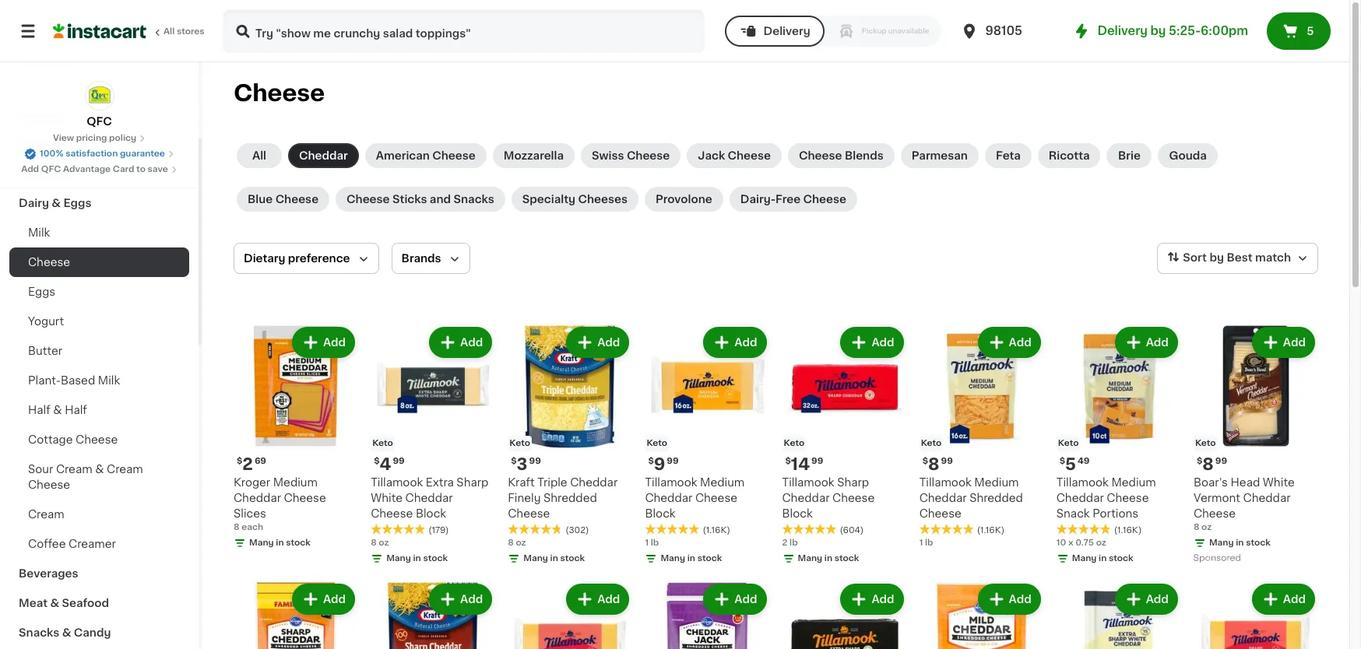 Task type: locate. For each thing, give the bounding box(es) containing it.
tillamook medium cheddar cheese block
[[645, 478, 745, 520]]

(1.16k)
[[703, 527, 731, 535], [977, 527, 1005, 535], [1114, 527, 1142, 535]]

cheese inside tillamook sharp cheddar cheese block
[[833, 493, 875, 504]]

1 horizontal spatial all
[[252, 150, 266, 161]]

half down plant-
[[28, 405, 50, 416]]

qfc inside qfc link
[[87, 116, 112, 127]]

1 vertical spatial eggs
[[28, 287, 55, 298]]

$ inside $ 3 99
[[511, 457, 517, 466]]

1 (1.16k) from the left
[[703, 527, 731, 535]]

feta
[[996, 150, 1021, 161]]

1 horizontal spatial milk
[[98, 375, 120, 386]]

0 horizontal spatial 1
[[645, 539, 649, 548]]

half & half
[[28, 405, 87, 416]]

1 horizontal spatial 2
[[782, 539, 788, 548]]

1 horizontal spatial 1
[[920, 539, 923, 548]]

by left 5:25-
[[1151, 25, 1166, 37]]

5
[[1307, 26, 1314, 37], [1066, 457, 1077, 473]]

in for 3
[[550, 555, 558, 563]]

1 horizontal spatial qfc
[[87, 116, 112, 127]]

dietary preference button
[[234, 243, 379, 274]]

2 99 from the left
[[529, 457, 541, 466]]

tillamook sharp cheddar cheese block
[[782, 478, 875, 520]]

2 (1.16k) from the left
[[977, 527, 1005, 535]]

8 oz
[[371, 539, 389, 548], [508, 539, 526, 548]]

1 horizontal spatial (1.16k)
[[977, 527, 1005, 535]]

$ up kraft
[[511, 457, 517, 466]]

sour cream & cream cheese
[[28, 464, 143, 491]]

in down 10 x 0.75 oz
[[1099, 555, 1107, 563]]

6 $ from the left
[[923, 457, 928, 466]]

(1.16k) for 8
[[977, 527, 1005, 535]]

5 tillamook from the left
[[1057, 478, 1109, 488]]

99 for kraft triple cheddar finely shredded cheese
[[529, 457, 541, 466]]

block
[[416, 509, 446, 520], [645, 509, 676, 520], [782, 509, 813, 520]]

& inside dairy & eggs link
[[52, 198, 61, 209]]

0 vertical spatial eggs
[[63, 198, 91, 209]]

3 tillamook from the left
[[782, 478, 835, 488]]

half down "plant-based milk"
[[65, 405, 87, 416]]

beverages link
[[9, 559, 189, 589]]

keto up tillamook medium cheddar shredded cheese
[[921, 439, 942, 448]]

brie link
[[1107, 143, 1152, 168]]

100%
[[40, 150, 63, 158]]

1 inside product group
[[645, 539, 649, 548]]

snacks right the and
[[454, 194, 494, 205]]

medium for 5
[[1112, 478, 1156, 488]]

keto for tillamook extra sharp white cheddar cheese block
[[372, 439, 393, 448]]

8
[[928, 457, 940, 473], [1203, 457, 1214, 473], [234, 524, 240, 532], [1194, 524, 1200, 532], [371, 539, 377, 548], [508, 539, 514, 548]]

snacks down meat
[[19, 628, 59, 639]]

(1.16k) down tillamook medium cheddar cheese block
[[703, 527, 731, 535]]

2 horizontal spatial lb
[[925, 539, 934, 548]]

1 horizontal spatial sharp
[[837, 478, 869, 488]]

based
[[61, 375, 95, 386]]

free
[[776, 194, 801, 205]]

2 keto from the left
[[510, 439, 530, 448]]

white inside the tillamook extra sharp white cheddar cheese block
[[371, 493, 403, 504]]

add qfc advantage card to save link
[[21, 164, 177, 176]]

medium for 9
[[700, 478, 745, 488]]

0 vertical spatial by
[[1151, 25, 1166, 37]]

cheddar inside kroger medium cheddar cheese slices 8 each
[[234, 493, 281, 504]]

0 vertical spatial white
[[1263, 478, 1295, 488]]

add button
[[294, 329, 354, 357], [431, 329, 491, 357], [568, 329, 628, 357], [705, 329, 765, 357], [842, 329, 902, 357], [979, 329, 1040, 357], [1117, 329, 1177, 357], [1254, 329, 1314, 357], [294, 586, 354, 614], [431, 586, 491, 614], [568, 586, 628, 614], [705, 586, 765, 614], [842, 586, 902, 614], [979, 586, 1040, 614], [1117, 586, 1177, 614], [1254, 586, 1314, 614]]

Search field
[[224, 11, 703, 51]]

100% satisfaction guarantee
[[40, 150, 165, 158]]

2 $ 8 99 from the left
[[1197, 457, 1228, 473]]

& for candy
[[62, 628, 71, 639]]

$ up tillamook medium cheddar shredded cheese
[[923, 457, 928, 466]]

eggs down advantage
[[63, 198, 91, 209]]

3 block from the left
[[782, 509, 813, 520]]

oz down the tillamook extra sharp white cheddar cheese block
[[379, 539, 389, 548]]

cheddar inside boar's head white vermont cheddar cheese 8 oz
[[1244, 493, 1291, 504]]

8 inside boar's head white vermont cheddar cheese 8 oz
[[1194, 524, 1200, 532]]

1 vertical spatial milk
[[98, 375, 120, 386]]

milk right based
[[98, 375, 120, 386]]

medium inside tillamook medium cheddar shredded cheese
[[975, 478, 1019, 488]]

specialty cheeses link
[[512, 187, 639, 212]]

all link
[[237, 143, 282, 168]]

milk down dairy
[[28, 227, 50, 238]]

(1.16k) down tillamook medium cheddar shredded cheese
[[977, 527, 1005, 535]]

sharp
[[457, 478, 489, 488], [837, 478, 869, 488]]

4 99 from the left
[[812, 457, 824, 466]]

8 oz for 3
[[508, 539, 526, 548]]

5 99 from the left
[[941, 457, 953, 466]]

2 left "69"
[[243, 457, 253, 473]]

cheese inside tillamook medium cheddar shredded cheese
[[920, 509, 962, 520]]

cheddar for kroger medium cheddar cheese slices 8 each
[[234, 493, 281, 504]]

all stores
[[164, 27, 205, 36]]

$ for tillamook medium cheddar cheese block
[[648, 457, 654, 466]]

tillamook medium cheddar cheese snack portions
[[1057, 478, 1156, 520]]

by for delivery
[[1151, 25, 1166, 37]]

many in stock down tillamook medium cheddar cheese block
[[661, 555, 722, 563]]

oz down 'vermont'
[[1202, 524, 1212, 532]]

many in stock for 3
[[524, 555, 585, 563]]

2 block from the left
[[645, 509, 676, 520]]

yogurt link
[[9, 307, 189, 336]]

2 8 oz from the left
[[508, 539, 526, 548]]

$
[[237, 457, 243, 466], [374, 457, 380, 466], [511, 457, 517, 466], [648, 457, 654, 466], [786, 457, 791, 466], [923, 457, 928, 466], [1060, 457, 1066, 466], [1197, 457, 1203, 466]]

$ 5 49
[[1060, 457, 1090, 473]]

many down 0.75 at bottom
[[1072, 555, 1097, 563]]

lb down tillamook medium cheddar shredded cheese
[[925, 539, 934, 548]]

1 down tillamook medium cheddar cheese block
[[645, 539, 649, 548]]

stock for 14
[[835, 555, 859, 563]]

2 sharp from the left
[[837, 478, 869, 488]]

sharp inside tillamook sharp cheddar cheese block
[[837, 478, 869, 488]]

keto for tillamook medium cheddar cheese block
[[647, 439, 668, 448]]

$ 8 99 for tillamook medium cheddar shredded cheese
[[923, 457, 953, 473]]

cream down cottage cheese link
[[107, 464, 143, 475]]

coffee creamer link
[[9, 530, 189, 559]]

block for 14
[[782, 509, 813, 520]]

4 $ from the left
[[648, 457, 654, 466]]

card
[[113, 165, 134, 174]]

all stores link
[[53, 9, 206, 53]]

1 lb down tillamook medium cheddar shredded cheese
[[920, 539, 934, 548]]

1 horizontal spatial block
[[645, 509, 676, 520]]

keto for tillamook medium cheddar cheese snack portions
[[1058, 439, 1079, 448]]

many for 9
[[661, 555, 685, 563]]

many for 14
[[798, 555, 823, 563]]

all left stores
[[164, 27, 175, 36]]

service type group
[[725, 16, 942, 47]]

& down cottage cheese link
[[95, 464, 104, 475]]

milk link
[[9, 218, 189, 248]]

& right meat
[[50, 598, 59, 609]]

1 horizontal spatial shredded
[[970, 493, 1023, 504]]

1 horizontal spatial 1 lb
[[920, 539, 934, 548]]

3 medium from the left
[[975, 478, 1019, 488]]

0 horizontal spatial 5
[[1066, 457, 1077, 473]]

1 block from the left
[[416, 509, 446, 520]]

cheddar inside kraft triple cheddar finely shredded cheese
[[570, 478, 618, 488]]

8 oz for 4
[[371, 539, 389, 548]]

0 horizontal spatial eggs
[[28, 287, 55, 298]]

1 1 from the left
[[645, 539, 649, 548]]

sharp right extra
[[457, 478, 489, 488]]

2 shredded from the left
[[970, 493, 1023, 504]]

2 down tillamook sharp cheddar cheese block
[[782, 539, 788, 548]]

cheese blends
[[799, 150, 884, 161]]

5 keto from the left
[[921, 439, 942, 448]]

tillamook inside tillamook medium cheddar cheese block
[[645, 478, 697, 488]]

product group containing 2
[[234, 324, 358, 553]]

2 medium from the left
[[700, 478, 745, 488]]

4 keto from the left
[[784, 439, 805, 448]]

tillamook
[[371, 478, 423, 488], [645, 478, 697, 488], [782, 478, 835, 488], [920, 478, 972, 488], [1057, 478, 1109, 488]]

4 medium from the left
[[1112, 478, 1156, 488]]

5:25-
[[1169, 25, 1201, 37]]

$ up boar's at the bottom
[[1197, 457, 1203, 466]]

x
[[1069, 539, 1074, 548]]

$ inside the $ 4 99
[[374, 457, 380, 466]]

0 vertical spatial snacks
[[454, 194, 494, 205]]

$ 3 99
[[511, 457, 541, 473]]

medium inside tillamook medium cheddar cheese block
[[700, 478, 745, 488]]

99 inside $ 3 99
[[529, 457, 541, 466]]

1 medium from the left
[[273, 478, 318, 488]]

cheddar for tillamook medium cheddar shredded cheese
[[920, 493, 967, 504]]

1 vertical spatial by
[[1210, 253, 1224, 263]]

(1.16k) down portions
[[1114, 527, 1142, 535]]

policy
[[109, 134, 136, 143]]

1 horizontal spatial by
[[1210, 253, 1224, 263]]

0 horizontal spatial snacks
[[19, 628, 59, 639]]

0 horizontal spatial milk
[[28, 227, 50, 238]]

medium
[[273, 478, 318, 488], [700, 478, 745, 488], [975, 478, 1019, 488], [1112, 478, 1156, 488]]

medium for 8
[[975, 478, 1019, 488]]

cheese
[[234, 82, 325, 104], [433, 150, 476, 161], [627, 150, 670, 161], [728, 150, 771, 161], [799, 150, 842, 161], [275, 194, 319, 205], [347, 194, 390, 205], [803, 194, 847, 205], [28, 257, 70, 268], [76, 435, 118, 446], [28, 480, 70, 491], [284, 493, 326, 504], [695, 493, 738, 504], [833, 493, 875, 504], [1107, 493, 1149, 504], [371, 509, 413, 520], [508, 509, 550, 520], [920, 509, 962, 520], [1194, 509, 1236, 520]]

oz
[[1202, 524, 1212, 532], [379, 539, 389, 548], [516, 539, 526, 548], [1096, 539, 1107, 548]]

1 $ from the left
[[237, 457, 243, 466]]

delivery
[[1098, 25, 1148, 37], [764, 26, 811, 37]]

8 oz down finely
[[508, 539, 526, 548]]

by inside best match sort by field
[[1210, 253, 1224, 263]]

lb
[[651, 539, 659, 548], [790, 539, 798, 548], [925, 539, 934, 548]]

1 horizontal spatial lb
[[790, 539, 798, 548]]

cheese blends link
[[788, 143, 895, 168]]

0 horizontal spatial (1.16k)
[[703, 527, 731, 535]]

sharp up (604)
[[837, 478, 869, 488]]

6 keto from the left
[[1058, 439, 1079, 448]]

$ up tillamook medium cheddar cheese block
[[648, 457, 654, 466]]

99 up tillamook medium cheddar shredded cheese
[[941, 457, 953, 466]]

1 horizontal spatial delivery
[[1098, 25, 1148, 37]]

$ up the tillamook extra sharp white cheddar cheese block
[[374, 457, 380, 466]]

keto for tillamook medium cheddar shredded cheese
[[921, 439, 942, 448]]

oz down finely
[[516, 539, 526, 548]]

sour
[[28, 464, 53, 475]]

1 $ 8 99 from the left
[[923, 457, 953, 473]]

qfc down 100%
[[41, 165, 61, 174]]

0 horizontal spatial lb
[[651, 539, 659, 548]]

white
[[1263, 478, 1295, 488], [371, 493, 403, 504]]

keto up 14
[[784, 439, 805, 448]]

1 keto from the left
[[372, 439, 393, 448]]

dietary
[[244, 253, 285, 264]]

many in stock down 0.75 at bottom
[[1072, 555, 1134, 563]]

many down the 2 lb
[[798, 555, 823, 563]]

0 horizontal spatial 1 lb
[[645, 539, 659, 548]]

lb down tillamook medium cheddar cheese block
[[651, 539, 659, 548]]

& inside meat & seafood 'link'
[[50, 598, 59, 609]]

white right head
[[1263, 478, 1295, 488]]

block inside tillamook medium cheddar cheese block
[[645, 509, 676, 520]]

0 vertical spatial 5
[[1307, 26, 1314, 37]]

keto up 9
[[647, 439, 668, 448]]

1
[[645, 539, 649, 548], [920, 539, 923, 548]]

99 for tillamook medium cheddar shredded cheese
[[941, 457, 953, 466]]

block inside tillamook sharp cheddar cheese block
[[782, 509, 813, 520]]

8 $ from the left
[[1197, 457, 1203, 466]]

99 right 14
[[812, 457, 824, 466]]

& right dairy
[[52, 198, 61, 209]]

stock down kroger medium cheddar cheese slices 8 each
[[286, 539, 311, 548]]

tillamook inside tillamook medium cheddar cheese snack portions
[[1057, 478, 1109, 488]]

1 lb from the left
[[651, 539, 659, 548]]

0 horizontal spatial qfc
[[41, 165, 61, 174]]

None search field
[[223, 9, 705, 53]]

tillamook inside the tillamook extra sharp white cheddar cheese block
[[371, 478, 423, 488]]

0 horizontal spatial shredded
[[544, 493, 597, 504]]

0 horizontal spatial by
[[1151, 25, 1166, 37]]

block down 9
[[645, 509, 676, 520]]

8 up tillamook medium cheddar shredded cheese
[[928, 457, 940, 473]]

stock down (179)
[[423, 555, 448, 563]]

stock down (302)
[[560, 555, 585, 563]]

in for 14
[[825, 555, 833, 563]]

view pricing policy link
[[53, 132, 146, 145]]

2 lb from the left
[[790, 539, 798, 548]]

1 horizontal spatial $ 8 99
[[1197, 457, 1228, 473]]

1 vertical spatial 5
[[1066, 457, 1077, 473]]

2 $ from the left
[[374, 457, 380, 466]]

99 inside $ 14 99
[[812, 457, 824, 466]]

shredded inside tillamook medium cheddar shredded cheese
[[970, 493, 1023, 504]]

tillamook medium cheddar shredded cheese
[[920, 478, 1023, 520]]

tillamook for 9
[[645, 478, 697, 488]]

tillamook inside tillamook medium cheddar shredded cheese
[[920, 478, 972, 488]]

1 horizontal spatial white
[[1263, 478, 1295, 488]]

eggs up yogurt
[[28, 287, 55, 298]]

stock for 4
[[423, 555, 448, 563]]

0 vertical spatial milk
[[28, 227, 50, 238]]

by inside delivery by 5:25-6:00pm link
[[1151, 25, 1166, 37]]

1 sharp from the left
[[457, 478, 489, 488]]

$ left 49
[[1060, 457, 1066, 466]]

2 1 lb from the left
[[920, 539, 934, 548]]

8 oz down the tillamook extra sharp white cheddar cheese block
[[371, 539, 389, 548]]

block up (179)
[[416, 509, 446, 520]]

add
[[21, 165, 39, 174], [323, 337, 346, 348], [460, 337, 483, 348], [598, 337, 620, 348], [735, 337, 757, 348], [872, 337, 895, 348], [1009, 337, 1032, 348], [1146, 337, 1169, 348], [1283, 337, 1306, 348], [323, 594, 346, 605], [460, 594, 483, 605], [598, 594, 620, 605], [735, 594, 757, 605], [872, 594, 895, 605], [1009, 594, 1032, 605], [1146, 594, 1169, 605], [1283, 594, 1306, 605]]

8 left "each"
[[234, 524, 240, 532]]

stock
[[286, 539, 311, 548], [1246, 539, 1271, 548], [423, 555, 448, 563], [560, 555, 585, 563], [698, 555, 722, 563], [835, 555, 859, 563], [1109, 555, 1134, 563]]

all
[[164, 27, 175, 36], [252, 150, 266, 161]]

& up cottage
[[53, 405, 62, 416]]

cheddar inside tillamook sharp cheddar cheese block
[[782, 493, 830, 504]]

$ inside $ 14 99
[[786, 457, 791, 466]]

many in stock for 4
[[386, 555, 448, 563]]

keto up boar's at the bottom
[[1196, 439, 1216, 448]]

$ 2 69
[[237, 457, 266, 473]]

many for 5
[[1072, 555, 1097, 563]]

1 lb down tillamook medium cheddar cheese block
[[645, 539, 659, 548]]

many down finely
[[524, 555, 548, 563]]

tillamook for 4
[[371, 478, 423, 488]]

0 horizontal spatial $ 8 99
[[923, 457, 953, 473]]

in down kraft triple cheddar finely shredded cheese
[[550, 555, 558, 563]]

milk
[[28, 227, 50, 238], [98, 375, 120, 386]]

thanksgiving
[[19, 139, 93, 150]]

1 vertical spatial white
[[371, 493, 403, 504]]

medium inside tillamook medium cheddar cheese snack portions
[[1112, 478, 1156, 488]]

cheese link
[[9, 248, 189, 277]]

1 8 oz from the left
[[371, 539, 389, 548]]

tillamook for 8
[[920, 478, 972, 488]]

1 vertical spatial qfc
[[41, 165, 61, 174]]

2 horizontal spatial block
[[782, 509, 813, 520]]

many in stock down (302)
[[524, 555, 585, 563]]

product group
[[234, 324, 358, 553], [371, 324, 496, 569], [508, 324, 633, 569], [645, 324, 770, 569], [782, 324, 907, 569], [920, 324, 1044, 550], [1057, 324, 1182, 569], [1194, 324, 1319, 567], [234, 581, 358, 650], [371, 581, 496, 650], [508, 581, 633, 650], [645, 581, 770, 650], [782, 581, 907, 650], [920, 581, 1044, 650], [1057, 581, 1182, 650], [1194, 581, 1319, 650]]

medium inside kroger medium cheddar cheese slices 8 each
[[273, 478, 318, 488]]

0 horizontal spatial sharp
[[457, 478, 489, 488]]

qfc link
[[85, 81, 114, 129]]

$ up tillamook sharp cheddar cheese block
[[786, 457, 791, 466]]

cheddar inside tillamook medium cheddar cheese block
[[645, 493, 693, 504]]

10 x 0.75 oz
[[1057, 539, 1107, 548]]

in down tillamook medium cheddar cheese block
[[688, 555, 696, 563]]

qfc up view pricing policy link
[[87, 116, 112, 127]]

(1.16k) for 9
[[703, 527, 731, 535]]

1 horizontal spatial 5
[[1307, 26, 1314, 37]]

Best match Sort by field
[[1158, 243, 1319, 274]]

3 keto from the left
[[647, 439, 668, 448]]

product group containing 14
[[782, 324, 907, 569]]

0 vertical spatial all
[[164, 27, 175, 36]]

0 horizontal spatial block
[[416, 509, 446, 520]]

cheddar inside tillamook medium cheddar shredded cheese
[[920, 493, 967, 504]]

1 horizontal spatial 8 oz
[[508, 539, 526, 548]]

$ for boar's head white vermont cheddar cheese
[[1197, 457, 1203, 466]]

american cheese link
[[365, 143, 487, 168]]

3 (1.16k) from the left
[[1114, 527, 1142, 535]]

1 tillamook from the left
[[371, 478, 423, 488]]

many in stock down (179)
[[386, 555, 448, 563]]

keto up 3
[[510, 439, 530, 448]]

(1.16k) for 5
[[1114, 527, 1142, 535]]

add qfc advantage card to save
[[21, 165, 168, 174]]

cheddar inside tillamook medium cheddar cheese snack portions
[[1057, 493, 1104, 504]]

2 horizontal spatial (1.16k)
[[1114, 527, 1142, 535]]

0 horizontal spatial half
[[28, 405, 50, 416]]

99 right 3
[[529, 457, 541, 466]]

cheddar link
[[288, 143, 359, 168]]

in for 9
[[688, 555, 696, 563]]

cheese inside tillamook medium cheddar cheese block
[[695, 493, 738, 504]]

keto for kraft triple cheddar finely shredded cheese
[[510, 439, 530, 448]]

0 horizontal spatial 8 oz
[[371, 539, 389, 548]]

2 tillamook from the left
[[645, 478, 697, 488]]

many down the tillamook extra sharp white cheddar cheese block
[[386, 555, 411, 563]]

tillamook for 5
[[1057, 478, 1109, 488]]

0.75
[[1076, 539, 1094, 548]]

0 horizontal spatial all
[[164, 27, 175, 36]]

$ inside '$ 5 49'
[[1060, 457, 1066, 466]]

& left the candy
[[62, 628, 71, 639]]

99 inside $ 9 99
[[667, 457, 679, 466]]

& inside half & half link
[[53, 405, 62, 416]]

lb down tillamook sharp cheddar cheese block
[[790, 539, 798, 548]]

cream link
[[9, 500, 189, 530]]

3 lb from the left
[[925, 539, 934, 548]]

many up sponsored badge image at the right
[[1210, 539, 1234, 548]]

7 $ from the left
[[1060, 457, 1066, 466]]

& for eggs
[[52, 198, 61, 209]]

2 1 from the left
[[920, 539, 923, 548]]

lb for 9
[[651, 539, 659, 548]]

1 1 lb from the left
[[645, 539, 659, 548]]

produce link
[[9, 159, 189, 188]]

cottage cheese
[[28, 435, 118, 446]]

5 $ from the left
[[786, 457, 791, 466]]

$ inside $ 2 69
[[237, 457, 243, 466]]

1 vertical spatial all
[[252, 150, 266, 161]]

$ left "69"
[[237, 457, 243, 466]]

pricing
[[76, 134, 107, 143]]

$ 14 99
[[786, 457, 824, 473]]

0 vertical spatial qfc
[[87, 116, 112, 127]]

& inside snacks & candy link
[[62, 628, 71, 639]]

1 horizontal spatial half
[[65, 405, 87, 416]]

1 horizontal spatial eggs
[[63, 198, 91, 209]]

produce
[[19, 168, 66, 179]]

lb for 8
[[925, 539, 934, 548]]

0 horizontal spatial delivery
[[764, 26, 811, 37]]

4 tillamook from the left
[[920, 478, 972, 488]]

delivery inside button
[[764, 26, 811, 37]]

stock down portions
[[1109, 555, 1134, 563]]

tillamook inside tillamook sharp cheddar cheese block
[[782, 478, 835, 488]]

oz inside boar's head white vermont cheddar cheese 8 oz
[[1202, 524, 1212, 532]]

cheese inside boar's head white vermont cheddar cheese 8 oz
[[1194, 509, 1236, 520]]

in up sponsored badge image at the right
[[1236, 539, 1244, 548]]

cream up coffee
[[28, 509, 64, 520]]

99 inside the $ 4 99
[[393, 457, 405, 466]]

ricotta link
[[1038, 143, 1101, 168]]

in down tillamook sharp cheddar cheese block
[[825, 555, 833, 563]]

99 right 4
[[393, 457, 405, 466]]

many in stock up sponsored badge image at the right
[[1210, 539, 1271, 548]]

gouda
[[1170, 150, 1207, 161]]

delivery for delivery
[[764, 26, 811, 37]]

99 up boar's at the bottom
[[1216, 457, 1228, 466]]

cheese inside the tillamook extra sharp white cheddar cheese block
[[371, 509, 413, 520]]

block up the 2 lb
[[782, 509, 813, 520]]

in
[[276, 539, 284, 548], [1236, 539, 1244, 548], [413, 555, 421, 563], [550, 555, 558, 563], [688, 555, 696, 563], [825, 555, 833, 563], [1099, 555, 1107, 563]]

milk inside 'link'
[[98, 375, 120, 386]]

3 $ from the left
[[511, 457, 517, 466]]

vermont
[[1194, 493, 1241, 504]]

many down tillamook medium cheddar cheese block
[[661, 555, 685, 563]]

specialty
[[522, 194, 576, 205]]

stock down tillamook medium cheddar cheese block
[[698, 555, 722, 563]]

$ inside $ 9 99
[[648, 457, 654, 466]]

$ 8 99 up tillamook medium cheddar shredded cheese
[[923, 457, 953, 473]]

to
[[136, 165, 146, 174]]

american cheese
[[376, 150, 476, 161]]

1 shredded from the left
[[544, 493, 597, 504]]

1 down tillamook medium cheddar shredded cheese
[[920, 539, 923, 548]]

white down 4
[[371, 493, 403, 504]]

8 down 'vermont'
[[1194, 524, 1200, 532]]

brands
[[402, 253, 441, 264]]

keto up '$ 5 49'
[[1058, 439, 1079, 448]]

1 99 from the left
[[393, 457, 405, 466]]

in down the tillamook extra sharp white cheddar cheese block
[[413, 555, 421, 563]]

99 right 9
[[667, 457, 679, 466]]

0 horizontal spatial white
[[371, 493, 403, 504]]

0 vertical spatial 2
[[243, 457, 253, 473]]

head
[[1231, 478, 1260, 488]]

3 99 from the left
[[667, 457, 679, 466]]

stock down (604)
[[835, 555, 859, 563]]

cheddar inside the tillamook extra sharp white cheddar cheese block
[[405, 493, 453, 504]]

1 lb inside product group
[[645, 539, 659, 548]]

all up blue
[[252, 150, 266, 161]]



Task type: describe. For each thing, give the bounding box(es) containing it.
many in stock for 9
[[661, 555, 722, 563]]

coffee
[[28, 539, 66, 550]]

8 down the tillamook extra sharp white cheddar cheese block
[[371, 539, 377, 548]]

delivery by 5:25-6:00pm link
[[1073, 22, 1249, 41]]

meat
[[19, 598, 48, 609]]

$ for tillamook medium cheddar shredded cheese
[[923, 457, 928, 466]]

2 lb
[[782, 539, 798, 548]]

plant-based milk
[[28, 375, 120, 386]]

seafood
[[62, 598, 109, 609]]

best
[[1227, 253, 1253, 263]]

best match
[[1227, 253, 1291, 263]]

stock for 3
[[560, 555, 585, 563]]

stock for 9
[[698, 555, 722, 563]]

match
[[1256, 253, 1291, 263]]

parmesan
[[912, 150, 968, 161]]

(179)
[[429, 527, 449, 535]]

delivery for delivery by 5:25-6:00pm
[[1098, 25, 1148, 37]]

5 inside product group
[[1066, 457, 1077, 473]]

1 half from the left
[[28, 405, 50, 416]]

$ for kraft triple cheddar finely shredded cheese
[[511, 457, 517, 466]]

1 for 9
[[645, 539, 649, 548]]

$ for kroger medium cheddar cheese slices
[[237, 457, 243, 466]]

sort by
[[1183, 253, 1224, 263]]

cheese inside tillamook medium cheddar cheese snack portions
[[1107, 493, 1149, 504]]

yogurt
[[28, 316, 64, 327]]

view pricing policy
[[53, 134, 136, 143]]

all for all
[[252, 150, 266, 161]]

shredded inside kraft triple cheddar finely shredded cheese
[[544, 493, 597, 504]]

qfc logo image
[[85, 81, 114, 111]]

dairy-free cheese link
[[730, 187, 858, 212]]

tillamook for 14
[[782, 478, 835, 488]]

& inside sour cream & cream cheese
[[95, 464, 104, 475]]

eggs inside eggs link
[[28, 287, 55, 298]]

in down kroger medium cheddar cheese slices 8 each
[[276, 539, 284, 548]]

by for sort
[[1210, 253, 1224, 263]]

provolone link
[[645, 187, 723, 212]]

1 horizontal spatial snacks
[[454, 194, 494, 205]]

all for all stores
[[164, 27, 175, 36]]

sponsored badge image
[[1194, 554, 1241, 563]]

99 for tillamook medium cheddar cheese block
[[667, 457, 679, 466]]

finely
[[508, 493, 541, 504]]

cheese inside kroger medium cheddar cheese slices 8 each
[[284, 493, 326, 504]]

portions
[[1093, 509, 1139, 520]]

cottage
[[28, 435, 73, 446]]

2 half from the left
[[65, 405, 87, 416]]

cream down cottage cheese
[[56, 464, 92, 475]]

snack
[[1057, 509, 1090, 520]]

parmesan link
[[901, 143, 979, 168]]

8 up boar's at the bottom
[[1203, 457, 1214, 473]]

8 down finely
[[508, 539, 514, 548]]

jack
[[698, 150, 725, 161]]

99 for tillamook extra sharp white cheddar cheese block
[[393, 457, 405, 466]]

dairy & eggs link
[[9, 188, 189, 218]]

butter
[[28, 346, 62, 357]]

triple
[[538, 478, 568, 488]]

5 inside 5 button
[[1307, 26, 1314, 37]]

preference
[[288, 253, 350, 264]]

9
[[654, 457, 665, 473]]

cheddar for tillamook medium cheddar cheese block
[[645, 493, 693, 504]]

many in stock for 5
[[1072, 555, 1134, 563]]

lists link
[[9, 44, 189, 75]]

6:00pm
[[1201, 25, 1249, 37]]

sticks
[[393, 194, 427, 205]]

blue cheese link
[[237, 187, 330, 212]]

$ for tillamook extra sharp white cheddar cheese block
[[374, 457, 380, 466]]

blue cheese
[[248, 194, 319, 205]]

product group containing 4
[[371, 324, 496, 569]]

many in stock for 14
[[798, 555, 859, 563]]

cheese inside kraft triple cheddar finely shredded cheese
[[508, 509, 550, 520]]

cheddar for kraft triple cheddar finely shredded cheese
[[570, 478, 618, 488]]

dairy
[[19, 198, 49, 209]]

kraft triple cheddar finely shredded cheese
[[508, 478, 618, 520]]

oz right 0.75 at bottom
[[1096, 539, 1107, 548]]

advantage
[[63, 165, 111, 174]]

$ 8 99 for boar's head white vermont cheddar cheese
[[1197, 457, 1228, 473]]

98105
[[986, 25, 1023, 37]]

14
[[791, 457, 810, 473]]

mozzarella
[[504, 150, 564, 161]]

brands button
[[391, 243, 470, 274]]

& for half
[[53, 405, 62, 416]]

product group containing 5
[[1057, 324, 1182, 569]]

many down "each"
[[249, 539, 274, 548]]

99 for tillamook sharp cheddar cheese block
[[812, 457, 824, 466]]

3
[[517, 457, 528, 473]]

snacks & candy link
[[9, 618, 189, 648]]

meat & seafood link
[[9, 589, 189, 618]]

blends
[[845, 150, 884, 161]]

coffee creamer
[[28, 539, 116, 550]]

candy
[[74, 628, 111, 639]]

american
[[376, 150, 430, 161]]

many in stock down "each"
[[249, 539, 311, 548]]

eggs inside dairy & eggs link
[[63, 198, 91, 209]]

1 vertical spatial 2
[[782, 539, 788, 548]]

stock down boar's head white vermont cheddar cheese 8 oz
[[1246, 539, 1271, 548]]

product group containing 3
[[508, 324, 633, 569]]

qfc inside add qfc advantage card to save link
[[41, 165, 61, 174]]

1 for 8
[[920, 539, 923, 548]]

0 horizontal spatial 2
[[243, 457, 253, 473]]

feta link
[[985, 143, 1032, 168]]

many for 3
[[524, 555, 548, 563]]

lists
[[44, 54, 70, 65]]

beverages
[[19, 569, 78, 580]]

1 lb for 8
[[920, 539, 934, 548]]

instacart logo image
[[53, 22, 146, 41]]

kroger
[[234, 478, 270, 488]]

stock for 5
[[1109, 555, 1134, 563]]

in for 4
[[413, 555, 421, 563]]

block for 9
[[645, 509, 676, 520]]

cheddar for tillamook medium cheddar cheese snack portions
[[1057, 493, 1104, 504]]

sort
[[1183, 253, 1207, 263]]

$ for tillamook medium cheddar cheese snack portions
[[1060, 457, 1066, 466]]

cheddar for tillamook sharp cheddar cheese block
[[782, 493, 830, 504]]

recipes
[[19, 109, 64, 120]]

tillamook extra sharp white cheddar cheese block
[[371, 478, 489, 520]]

delivery button
[[725, 16, 825, 47]]

swiss cheese
[[592, 150, 670, 161]]

snacks & candy
[[19, 628, 111, 639]]

kraft
[[508, 478, 535, 488]]

eggs link
[[9, 277, 189, 307]]

$ 9 99
[[648, 457, 679, 473]]

brie
[[1119, 150, 1141, 161]]

& for seafood
[[50, 598, 59, 609]]

49
[[1078, 457, 1090, 466]]

1 lb for 9
[[645, 539, 659, 548]]

mozzarella link
[[493, 143, 575, 168]]

many for 4
[[386, 555, 411, 563]]

sour cream & cream cheese link
[[9, 455, 189, 500]]

provolone
[[656, 194, 713, 205]]

product group containing 9
[[645, 324, 770, 569]]

lb for 14
[[790, 539, 798, 548]]

in for 5
[[1099, 555, 1107, 563]]

ricotta
[[1049, 150, 1090, 161]]

$ for tillamook sharp cheddar cheese block
[[786, 457, 791, 466]]

each
[[242, 524, 263, 532]]

sharp inside the tillamook extra sharp white cheddar cheese block
[[457, 478, 489, 488]]

plant-based milk link
[[9, 366, 189, 396]]

1 vertical spatial snacks
[[19, 628, 59, 639]]

dairy-free cheese
[[741, 194, 847, 205]]

kroger medium cheddar cheese slices 8 each
[[234, 478, 326, 532]]

7 keto from the left
[[1196, 439, 1216, 448]]

butter link
[[9, 336, 189, 366]]

8 inside kroger medium cheddar cheese slices 8 each
[[234, 524, 240, 532]]

(604)
[[840, 527, 864, 535]]

recipes link
[[9, 100, 189, 129]]

block inside the tillamook extra sharp white cheddar cheese block
[[416, 509, 446, 520]]

keto for tillamook sharp cheddar cheese block
[[784, 439, 805, 448]]

6 99 from the left
[[1216, 457, 1228, 466]]

white inside boar's head white vermont cheddar cheese 8 oz
[[1263, 478, 1295, 488]]

dietary preference
[[244, 253, 350, 264]]

half & half link
[[9, 396, 189, 425]]

blue
[[248, 194, 273, 205]]

cheese inside sour cream & cream cheese
[[28, 480, 70, 491]]



Task type: vqa. For each thing, say whether or not it's contained in the screenshot.


